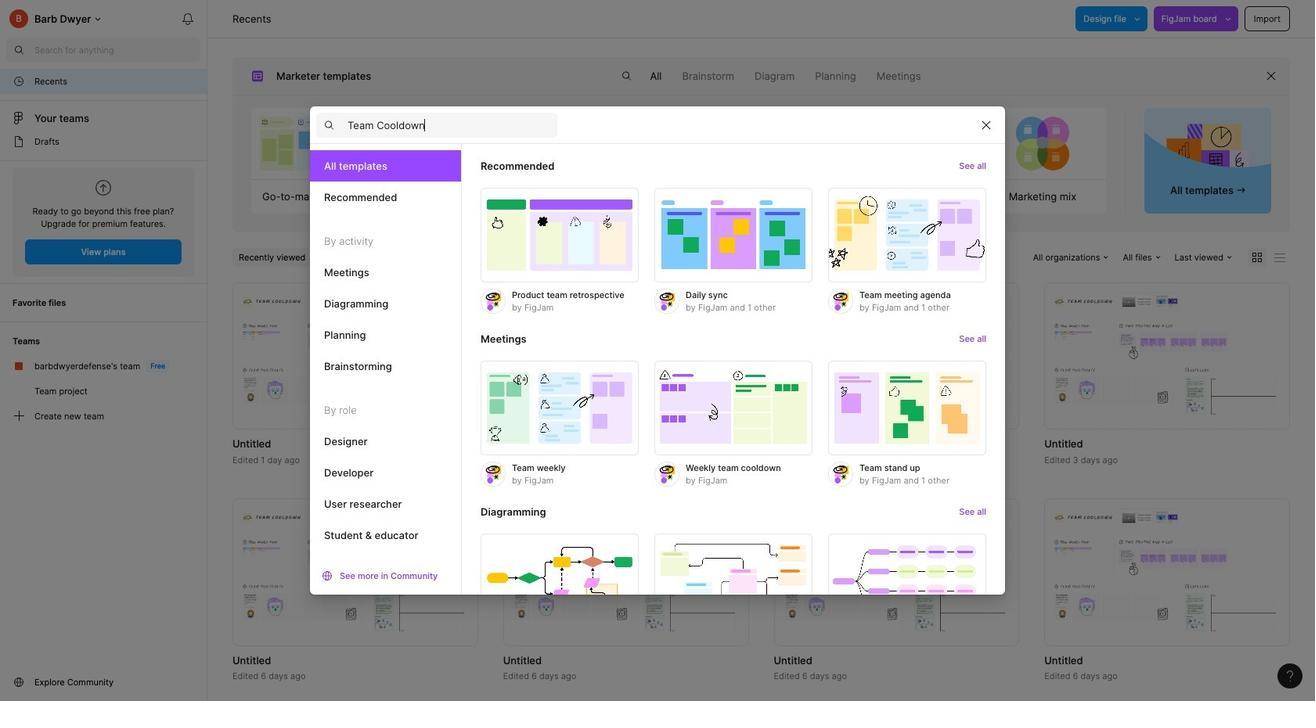 Task type: vqa. For each thing, say whether or not it's contained in the screenshot.
the 'Team Agreement Template' Image
no



Task type: locate. For each thing, give the bounding box(es) containing it.
search 32 image
[[6, 38, 31, 63], [614, 63, 640, 89]]

mindmap image
[[829, 535, 987, 629]]

1 vertical spatial search 32 image
[[614, 63, 640, 89]]

uml diagram image
[[655, 535, 813, 629]]

team meeting agenda image
[[829, 188, 987, 283]]

search 32 image up recent 16 icon at the top
[[6, 38, 31, 63]]

0 vertical spatial search 32 image
[[6, 38, 31, 63]]

recent 16 image
[[13, 75, 25, 88]]

creative brief template image
[[827, 108, 969, 179]]

marketing mix image
[[980, 108, 1107, 179]]

community 16 image
[[13, 677, 25, 689]]

1 horizontal spatial search 32 image
[[614, 63, 640, 89]]

marketing funnel image
[[397, 108, 524, 179]]

see all all templates image
[[1167, 123, 1250, 178]]

file thumbnail image
[[240, 293, 471, 420], [511, 293, 741, 420], [782, 293, 1012, 420], [1053, 293, 1283, 420], [240, 509, 471, 637], [511, 509, 741, 637], [782, 509, 1012, 637], [1053, 509, 1283, 637]]

search 32 image up "competitor analysis" image in the top of the page
[[614, 63, 640, 89]]

dialog
[[310, 106, 1006, 661]]

team weekly image
[[481, 361, 639, 456]]



Task type: describe. For each thing, give the bounding box(es) containing it.
Search templates text field
[[348, 116, 558, 134]]

bell 32 image
[[175, 6, 201, 31]]

daily sync image
[[655, 188, 813, 283]]

go-to-market (gtm) strategy image
[[252, 108, 378, 179]]

social media planner image
[[689, 108, 815, 179]]

product team retrospective image
[[481, 188, 639, 283]]

team stand up image
[[829, 361, 987, 456]]

diagram basics image
[[481, 535, 639, 629]]

0 horizontal spatial search 32 image
[[6, 38, 31, 63]]

Search for anything text field
[[34, 44, 201, 56]]

page 16 image
[[13, 136, 25, 148]]

competitor analysis image
[[543, 108, 670, 179]]

weekly team cooldown image
[[655, 361, 813, 456]]



